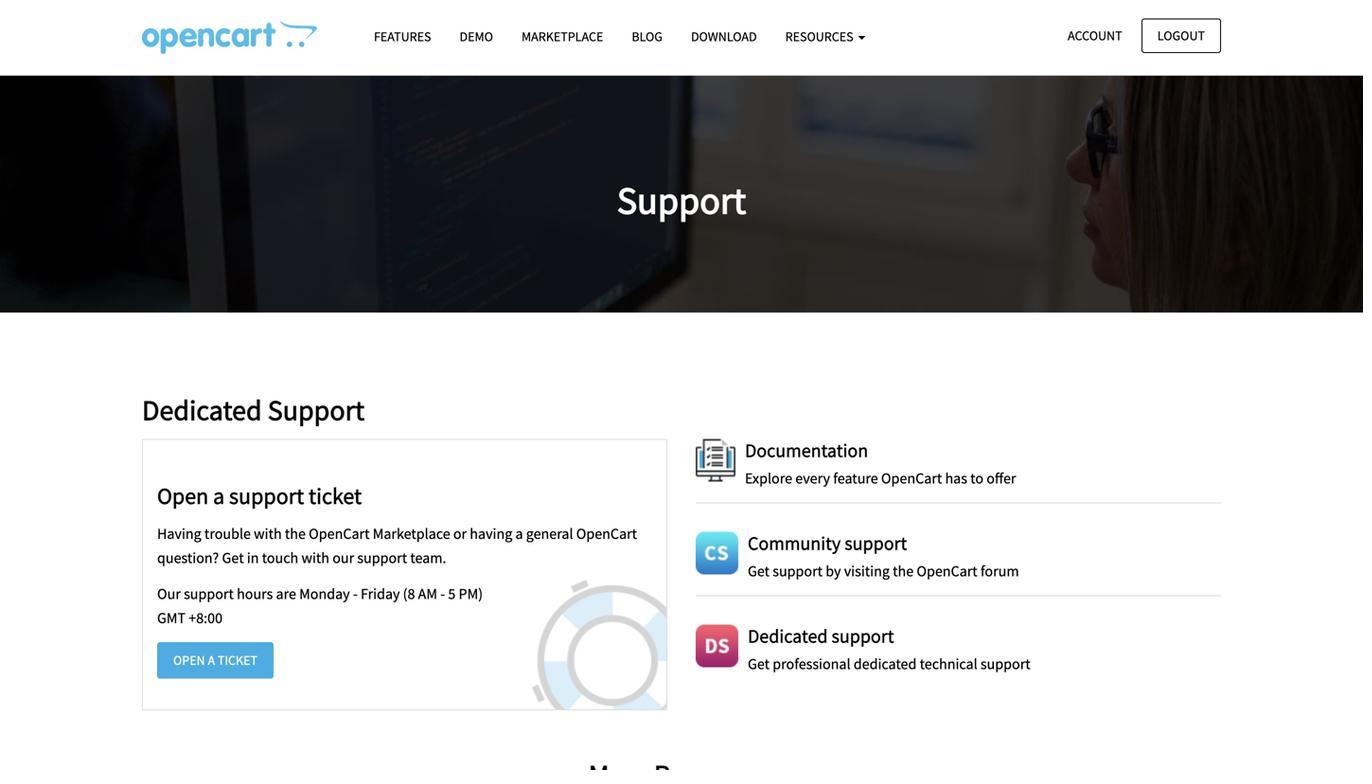 Task type: vqa. For each thing, say whether or not it's contained in the screenshot.
'showcase' Image
no



Task type: describe. For each thing, give the bounding box(es) containing it.
features link
[[360, 20, 446, 53]]

support up the trouble
[[229, 482, 304, 510]]

documentation explore every feature opencart has to offer
[[745, 439, 1017, 488]]

account
[[1068, 27, 1123, 44]]

the inside having trouble with the opencart marketplace or having a general opencart question? get in touch with our support team.
[[285, 524, 306, 543]]

demo link
[[446, 20, 508, 53]]

monday
[[299, 584, 350, 603]]

get for community support
[[748, 562, 770, 581]]

to
[[971, 469, 984, 488]]

download link
[[677, 20, 772, 53]]

marketplace inside having trouble with the opencart marketplace or having a general opencart question? get in touch with our support team.
[[373, 524, 451, 543]]

having
[[157, 524, 201, 543]]

5
[[448, 584, 456, 603]]

marketplace link
[[508, 20, 618, 53]]

open a ticket
[[173, 652, 258, 669]]

pm)
[[459, 584, 483, 603]]

ticket
[[218, 652, 258, 669]]

friday
[[361, 584, 400, 603]]

opencart right general
[[577, 524, 638, 543]]

support right technical
[[981, 655, 1031, 674]]

technical
[[920, 655, 978, 674]]

open a ticket link
[[157, 642, 274, 679]]

support up visiting
[[845, 531, 908, 555]]

open a support ticket
[[157, 482, 362, 510]]

support inside having trouble with the opencart marketplace or having a general opencart question? get in touch with our support team.
[[357, 548, 407, 567]]

blog
[[632, 28, 663, 45]]

team.
[[410, 548, 447, 567]]

support up dedicated
[[832, 624, 895, 648]]

the inside community support get support by visiting the opencart forum
[[893, 562, 914, 581]]

demo
[[460, 28, 493, 45]]

are
[[276, 584, 296, 603]]

logout
[[1158, 27, 1206, 44]]

our
[[333, 548, 354, 567]]

resources link
[[772, 20, 880, 53]]

logout link
[[1142, 18, 1222, 53]]

1 vertical spatial support
[[268, 392, 365, 428]]

support inside our support hours are monday - friday (8 am - 5 pm) gmt +8:00
[[184, 584, 234, 603]]

visiting
[[845, 562, 890, 581]]

gmt
[[157, 609, 186, 628]]

open for open a support ticket
[[157, 482, 209, 510]]

offer
[[987, 469, 1017, 488]]

trouble
[[205, 524, 251, 543]]

feature
[[834, 469, 879, 488]]

having
[[470, 524, 513, 543]]

documentation
[[745, 439, 869, 462]]

hours
[[237, 584, 273, 603]]

touch
[[262, 548, 299, 567]]

open for open a ticket
[[173, 652, 205, 669]]

am
[[418, 584, 438, 603]]



Task type: locate. For each thing, give the bounding box(es) containing it.
by
[[826, 562, 842, 581]]

a
[[208, 652, 215, 669]]

support up friday
[[357, 548, 407, 567]]

get for dedicated support
[[748, 655, 770, 674]]

question?
[[157, 548, 219, 567]]

community
[[748, 531, 841, 555]]

resources
[[786, 28, 857, 45]]

0 vertical spatial open
[[157, 482, 209, 510]]

a up the trouble
[[213, 482, 225, 510]]

has
[[946, 469, 968, 488]]

support up +8:00
[[184, 584, 234, 603]]

the up the touch
[[285, 524, 306, 543]]

dedicated
[[854, 655, 917, 674]]

0 vertical spatial marketplace
[[522, 28, 604, 45]]

marketplace left blog
[[522, 28, 604, 45]]

1 horizontal spatial -
[[441, 584, 445, 603]]

with left our
[[302, 548, 330, 567]]

opencart
[[882, 469, 943, 488], [309, 524, 370, 543], [577, 524, 638, 543], [917, 562, 978, 581]]

get left professional
[[748, 655, 770, 674]]

0 horizontal spatial the
[[285, 524, 306, 543]]

open
[[157, 482, 209, 510], [173, 652, 205, 669]]

a inside having trouble with the opencart marketplace or having a general opencart question? get in touch with our support team.
[[516, 524, 523, 543]]

dedicated
[[142, 392, 262, 428], [748, 624, 828, 648]]

0 vertical spatial a
[[213, 482, 225, 510]]

a
[[213, 482, 225, 510], [516, 524, 523, 543]]

opencart inside community support get support by visiting the opencart forum
[[917, 562, 978, 581]]

0 horizontal spatial with
[[254, 524, 282, 543]]

1 vertical spatial dedicated
[[748, 624, 828, 648]]

account link
[[1052, 18, 1139, 53]]

open up having
[[157, 482, 209, 510]]

1 vertical spatial the
[[893, 562, 914, 581]]

dedicated support get professional dedicated technical support
[[748, 624, 1031, 674]]

the
[[285, 524, 306, 543], [893, 562, 914, 581]]

opencart inside documentation explore every feature opencart has to offer
[[882, 469, 943, 488]]

0 vertical spatial dedicated
[[142, 392, 262, 428]]

every
[[796, 469, 831, 488]]

download
[[691, 28, 757, 45]]

1 horizontal spatial marketplace
[[522, 28, 604, 45]]

explore
[[745, 469, 793, 488]]

marketplace
[[522, 28, 604, 45], [373, 524, 451, 543]]

dedicated for dedicated support
[[142, 392, 262, 428]]

community support get support by visiting the opencart forum
[[748, 531, 1020, 581]]

forum
[[981, 562, 1020, 581]]

open left a
[[173, 652, 205, 669]]

opencart left forum
[[917, 562, 978, 581]]

0 horizontal spatial -
[[353, 584, 358, 603]]

general
[[526, 524, 574, 543]]

0 vertical spatial with
[[254, 524, 282, 543]]

1 horizontal spatial support
[[617, 176, 747, 224]]

1 vertical spatial a
[[516, 524, 523, 543]]

professional
[[773, 655, 851, 674]]

0 vertical spatial the
[[285, 524, 306, 543]]

1 vertical spatial open
[[173, 652, 205, 669]]

get inside dedicated support get professional dedicated technical support
[[748, 655, 770, 674]]

0 horizontal spatial dedicated
[[142, 392, 262, 428]]

or
[[454, 524, 467, 543]]

0 horizontal spatial marketplace
[[373, 524, 451, 543]]

opencart up our
[[309, 524, 370, 543]]

features
[[374, 28, 431, 45]]

1 vertical spatial marketplace
[[373, 524, 451, 543]]

dedicated support
[[142, 392, 365, 428]]

a right 'having'
[[516, 524, 523, 543]]

in
[[247, 548, 259, 567]]

support
[[229, 482, 304, 510], [845, 531, 908, 555], [357, 548, 407, 567], [773, 562, 823, 581], [184, 584, 234, 603], [832, 624, 895, 648], [981, 655, 1031, 674]]

0 horizontal spatial a
[[213, 482, 225, 510]]

get inside having trouble with the opencart marketplace or having a general opencart question? get in touch with our support team.
[[222, 548, 244, 567]]

opencart left has
[[882, 469, 943, 488]]

with up the touch
[[254, 524, 282, 543]]

get down community
[[748, 562, 770, 581]]

1 horizontal spatial the
[[893, 562, 914, 581]]

0 horizontal spatial support
[[268, 392, 365, 428]]

blog link
[[618, 20, 677, 53]]

2 - from the left
[[441, 584, 445, 603]]

dedicated for dedicated support get professional dedicated technical support
[[748, 624, 828, 648]]

(8
[[403, 584, 415, 603]]

1 - from the left
[[353, 584, 358, 603]]

1 horizontal spatial dedicated
[[748, 624, 828, 648]]

1 horizontal spatial with
[[302, 548, 330, 567]]

get
[[222, 548, 244, 567], [748, 562, 770, 581], [748, 655, 770, 674]]

marketplace up team.
[[373, 524, 451, 543]]

support
[[617, 176, 747, 224], [268, 392, 365, 428]]

our
[[157, 584, 181, 603]]

ticket
[[309, 482, 362, 510]]

get inside community support get support by visiting the opencart forum
[[748, 562, 770, 581]]

-
[[353, 584, 358, 603], [441, 584, 445, 603]]

- left the 5
[[441, 584, 445, 603]]

1 vertical spatial with
[[302, 548, 330, 567]]

with
[[254, 524, 282, 543], [302, 548, 330, 567]]

0 vertical spatial support
[[617, 176, 747, 224]]

get left in
[[222, 548, 244, 567]]

support down community
[[773, 562, 823, 581]]

having trouble with the opencart marketplace or having a general opencart question? get in touch with our support team.
[[157, 524, 638, 567]]

the right visiting
[[893, 562, 914, 581]]

opencart - support image
[[142, 20, 317, 54]]

- left friday
[[353, 584, 358, 603]]

dedicated inside dedicated support get professional dedicated technical support
[[748, 624, 828, 648]]

+8:00
[[189, 609, 223, 628]]

1 horizontal spatial a
[[516, 524, 523, 543]]

our support hours are monday - friday (8 am - 5 pm) gmt +8:00
[[157, 584, 483, 628]]



